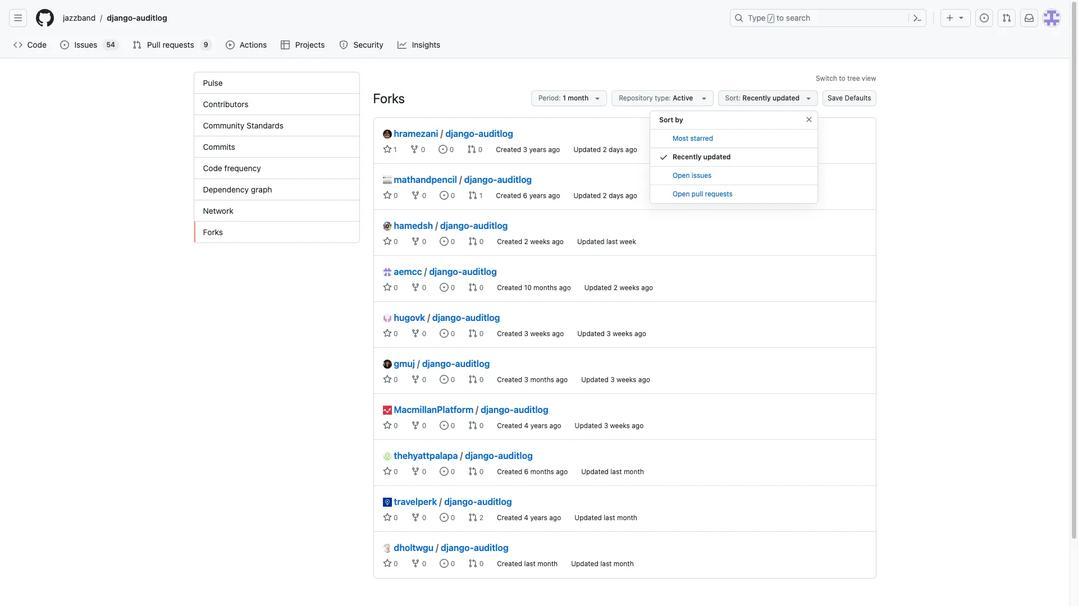 Task type: describe. For each thing, give the bounding box(es) containing it.
dependency graph
[[203, 185, 272, 194]]

/ for travelperk
[[439, 497, 442, 507]]

star image for hramezani
[[383, 145, 392, 154]]

2 link
[[469, 514, 484, 522]]

jazzband
[[63, 13, 96, 22]]

code for code
[[27, 40, 47, 49]]

star image for hamedsh
[[383, 237, 392, 246]]

save defaults
[[828, 94, 872, 102]]

0 vertical spatial to
[[777, 13, 784, 22]]

git pull request image for travelperk
[[469, 514, 478, 522]]

updated 2 weeks ago
[[585, 284, 653, 292]]

issue opened image for mathandpencil
[[440, 191, 449, 200]]

recently updated link
[[651, 148, 818, 167]]

@mathandpencil image
[[383, 176, 392, 185]]

django- for thehyattpalapa
[[465, 451, 498, 461]]

created 3 weeks ago
[[497, 330, 564, 338]]

dholtwgu
[[394, 543, 434, 553]]

repository type: active
[[619, 94, 695, 102]]

recently updated
[[673, 153, 731, 161]]

month for travelperk
[[617, 514, 638, 522]]

issue opened image for aemcc
[[440, 283, 449, 292]]

repo forked image for hramezani
[[410, 145, 419, 154]]

django- for aemcc
[[429, 267, 463, 277]]

graph
[[251, 185, 272, 194]]

community standards link
[[194, 115, 359, 137]]

period: 1 month
[[539, 94, 589, 102]]

star image for gmuj
[[383, 375, 392, 384]]

issues
[[692, 171, 712, 180]]

@hramezani image
[[383, 130, 392, 139]]

@dholtwgu image
[[383, 544, 392, 553]]

notifications image
[[1025, 13, 1034, 22]]

updated for travelperk
[[575, 514, 602, 522]]

0 vertical spatial recently
[[743, 94, 771, 102]]

shield image
[[339, 40, 348, 49]]

hamedsh link
[[383, 219, 433, 233]]

months for gmuj
[[531, 376, 554, 384]]

open pull requests link
[[651, 185, 818, 204]]

created for thehyattpalapa
[[497, 468, 523, 476]]

code link
[[9, 37, 51, 53]]

last for dholtwgu
[[601, 560, 612, 569]]

hugovk link
[[383, 311, 425, 325]]

repo forked image for macmillanplatform
[[412, 421, 420, 430]]

pull requests
[[147, 40, 194, 49]]

10
[[525, 284, 532, 292]]

contributors link
[[194, 94, 359, 115]]

insights element
[[194, 72, 360, 243]]

issues
[[74, 40, 97, 49]]

auditlog for gmuj
[[455, 359, 490, 369]]

week
[[620, 238, 636, 246]]

graph image
[[398, 40, 407, 49]]

most starred link
[[651, 130, 818, 148]]

month for dholtwgu
[[614, 560, 634, 569]]

network
[[203, 206, 234, 216]]

thehyattpalapa link
[[383, 449, 458, 463]]

repo forked image for hugovk
[[412, 329, 420, 338]]

0 vertical spatial 1
[[563, 94, 566, 102]]

view
[[862, 74, 877, 83]]

commits link
[[194, 137, 359, 158]]

updated for dholtwgu
[[571, 560, 599, 569]]

type / to search
[[748, 13, 811, 22]]

community
[[203, 121, 245, 130]]

git pull request image for hramezani
[[468, 145, 477, 154]]

updated 3 weeks ago for gmuj
[[582, 376, 650, 384]]

period:
[[539, 94, 561, 102]]

created for macmillanplatform
[[497, 422, 523, 430]]

open for open issues
[[673, 171, 690, 180]]

most starred
[[673, 134, 714, 143]]

repository
[[619, 94, 653, 102]]

pull
[[692, 190, 704, 198]]

mathandpencil
[[394, 175, 457, 185]]

last for hamedsh
[[607, 238, 618, 246]]

switch to tree view
[[816, 74, 877, 83]]

starred
[[691, 134, 714, 143]]

by
[[675, 116, 684, 124]]

/ for macmillanplatform
[[476, 405, 479, 415]]

save defaults button
[[823, 90, 877, 106]]

month for thehyattpalapa
[[624, 468, 644, 476]]

gmuj link
[[383, 357, 415, 371]]

forks inside insights 'element'
[[203, 228, 223, 237]]

security link
[[335, 37, 389, 53]]

0 vertical spatial forks
[[373, 90, 405, 106]]

auditlog for travelperk
[[478, 497, 512, 507]]

type:
[[655, 94, 671, 102]]

aemcc link
[[383, 265, 422, 279]]

commits
[[203, 142, 235, 152]]

updated last month for travelperk
[[575, 514, 638, 522]]

/ for hamedsh
[[436, 221, 438, 231]]

travelperk
[[394, 497, 437, 507]]

django-auditlog link for hugovk
[[433, 313, 500, 323]]

created 6 months ago
[[497, 468, 568, 476]]

repo forked image for aemcc
[[412, 283, 420, 292]]

/ django-auditlog for gmuj
[[417, 359, 490, 369]]

created for hugovk
[[497, 330, 523, 338]]

created for gmuj
[[497, 376, 523, 384]]

auditlog inside jazzband / django-auditlog
[[136, 13, 167, 22]]

django- for hamedsh
[[440, 221, 474, 231]]

django-auditlog link for macmillanplatform
[[481, 405, 549, 415]]

2 for hramezani
[[603, 146, 607, 154]]

hugovk
[[394, 313, 425, 323]]

0 vertical spatial updated
[[773, 94, 800, 102]]

django-auditlog link for dholtwgu
[[441, 543, 509, 553]]

mathandpencil link
[[383, 173, 457, 187]]

/ for gmuj
[[417, 359, 420, 369]]

sort by
[[660, 116, 684, 124]]

macmillanplatform link
[[383, 403, 474, 417]]

recently inside menu
[[673, 153, 702, 161]]

created 4 years ago for macmillanplatform
[[497, 422, 562, 430]]

travelperk link
[[383, 496, 437, 509]]

/ django-auditlog for travelperk
[[439, 497, 512, 507]]

sort
[[660, 116, 674, 124]]

tree
[[848, 74, 860, 83]]

git pull request image for aemcc
[[469, 283, 478, 292]]

weeks for macmillanplatform
[[610, 422, 630, 430]]

/ django-auditlog for hamedsh
[[436, 221, 508, 231]]

git pull request image for mathandpencil
[[469, 191, 478, 200]]

/ inside 'type / to search'
[[770, 15, 774, 22]]

open issues link
[[651, 167, 818, 185]]

updated for thehyattpalapa
[[582, 468, 609, 476]]

issue opened image for gmuj
[[440, 375, 449, 384]]

months for aemcc
[[534, 284, 558, 292]]

django- for travelperk
[[444, 497, 478, 507]]

created 10 months ago
[[497, 284, 571, 292]]

django-auditlog link for travelperk
[[444, 497, 512, 507]]

created 2 weeks ago
[[497, 238, 564, 246]]

code frequency
[[203, 163, 261, 173]]

auditlog for mathandpencil
[[498, 175, 532, 185]]

@travelperk image
[[383, 498, 392, 507]]

star image for aemcc
[[383, 283, 392, 292]]

hramezani
[[394, 129, 439, 139]]

1 vertical spatial to
[[840, 74, 846, 83]]

created 6 years ago
[[496, 192, 560, 200]]

updated for aemcc
[[585, 284, 612, 292]]

updated 2 days ago for hramezani
[[574, 146, 638, 154]]

plus image
[[946, 13, 955, 22]]

save
[[828, 94, 843, 102]]

most
[[673, 134, 689, 143]]

play image
[[226, 40, 235, 49]]

git pull request image for dholtwgu
[[469, 560, 478, 569]]

created for hamedsh
[[497, 238, 523, 246]]

weeks for hugovk
[[613, 330, 633, 338]]

switch to tree view link
[[816, 74, 877, 83]]

issue opened image for hamedsh
[[440, 237, 449, 246]]

issue opened image for travelperk
[[440, 514, 449, 522]]

4 for travelperk
[[524, 514, 529, 522]]

updated inside menu
[[704, 153, 731, 161]]

django-auditlog link for aemcc
[[429, 267, 497, 277]]



Task type: vqa. For each thing, say whether or not it's contained in the screenshot.
their
no



Task type: locate. For each thing, give the bounding box(es) containing it.
updated 2 days ago
[[574, 146, 638, 154], [574, 192, 638, 200]]

star image down @dholtwgu 'icon'
[[383, 560, 392, 569]]

3 star image from the top
[[383, 421, 392, 430]]

updated down starred
[[704, 153, 731, 161]]

2 repo forked image from the top
[[412, 237, 420, 246]]

0 vertical spatial 4
[[525, 422, 529, 430]]

4
[[525, 422, 529, 430], [524, 514, 529, 522]]

django- for gmuj
[[422, 359, 455, 369]]

0 horizontal spatial triangle down image
[[700, 94, 709, 103]]

gmuj
[[394, 359, 415, 369]]

ago
[[549, 146, 560, 154], [626, 146, 638, 154], [549, 192, 560, 200], [626, 192, 638, 200], [552, 238, 564, 246], [559, 284, 571, 292], [642, 284, 653, 292], [552, 330, 564, 338], [635, 330, 647, 338], [556, 376, 568, 384], [639, 376, 650, 384], [550, 422, 562, 430], [632, 422, 644, 430], [556, 468, 568, 476], [550, 514, 561, 522]]

auditlog for thehyattpalapa
[[498, 451, 533, 461]]

hramezani link
[[383, 127, 439, 140]]

star image down @hramezani image
[[383, 145, 392, 154]]

check image
[[660, 153, 669, 162]]

created for aemcc
[[497, 284, 523, 292]]

weeks for aemcc
[[620, 284, 640, 292]]

/ right the dholtwgu
[[436, 543, 439, 553]]

0 vertical spatial repo forked image
[[410, 145, 419, 154]]

contributors
[[203, 99, 249, 109]]

code
[[27, 40, 47, 49], [203, 163, 222, 173]]

code inside 'link'
[[27, 40, 47, 49]]

repo forked image for thehyattpalapa
[[412, 467, 420, 476]]

2 vertical spatial star image
[[383, 421, 392, 430]]

0 horizontal spatial code
[[27, 40, 47, 49]]

switch
[[816, 74, 838, 83]]

star image down @mathandpencil icon
[[383, 191, 392, 200]]

/ right hugovk
[[428, 313, 430, 323]]

1 open from the top
[[673, 171, 690, 180]]

months for thehyattpalapa
[[531, 468, 554, 476]]

/ right "aemcc"
[[424, 267, 427, 277]]

1 vertical spatial created 4 years ago
[[497, 514, 561, 522]]

/ right hamedsh
[[436, 221, 438, 231]]

2 for aemcc
[[614, 284, 618, 292]]

git pull request image for hugovk
[[469, 329, 478, 338]]

4 for macmillanplatform
[[525, 422, 529, 430]]

code inside insights 'element'
[[203, 163, 222, 173]]

years for travelperk
[[531, 514, 548, 522]]

1 link left created 6 years ago
[[469, 191, 483, 200]]

1 down @hramezani image
[[392, 146, 397, 154]]

54
[[106, 40, 115, 49]]

django-auditlog link
[[102, 9, 172, 27], [446, 129, 513, 139], [464, 175, 532, 185], [440, 221, 508, 231], [429, 267, 497, 277], [433, 313, 500, 323], [422, 359, 490, 369], [481, 405, 549, 415], [465, 451, 533, 461], [444, 497, 512, 507], [441, 543, 509, 553]]

dependency
[[203, 185, 249, 194]]

forks link
[[194, 222, 359, 243]]

git pull request image for hamedsh
[[469, 237, 478, 246]]

to
[[777, 13, 784, 22], [840, 74, 846, 83]]

star image down @hugovk image
[[383, 329, 392, 338]]

updated 3 weeks ago for macmillanplatform
[[575, 422, 644, 430]]

django- up 2 link
[[444, 497, 478, 507]]

updated for gmuj
[[582, 376, 609, 384]]

years for macmillanplatform
[[531, 422, 548, 430]]

0 vertical spatial months
[[534, 284, 558, 292]]

django- right "gmuj"
[[422, 359, 455, 369]]

2 star image from the top
[[383, 375, 392, 384]]

repo forked image for mathandpencil
[[412, 191, 420, 200]]

projects
[[295, 40, 325, 49]]

0 vertical spatial updated last month
[[582, 468, 644, 476]]

close menu image
[[805, 115, 814, 124]]

star image for mathandpencil
[[383, 191, 392, 200]]

updated 3 weeks ago for hugovk
[[578, 330, 647, 338]]

0 vertical spatial triangle down image
[[957, 13, 966, 22]]

repo forked image down travelperk
[[412, 514, 420, 522]]

2 updated 2 days ago from the top
[[574, 192, 638, 200]]

6 repo forked image from the top
[[412, 467, 420, 476]]

@gmuj image
[[383, 360, 392, 369]]

0 vertical spatial requests
[[163, 40, 194, 49]]

git pull request image for gmuj
[[469, 375, 478, 384]]

8 repo forked image from the top
[[412, 560, 420, 569]]

0 vertical spatial code
[[27, 40, 47, 49]]

1 4 from the top
[[525, 422, 529, 430]]

insights link
[[393, 37, 446, 53]]

5 repo forked image from the top
[[412, 375, 420, 384]]

1 horizontal spatial triangle down image
[[957, 13, 966, 22]]

2 vertical spatial 1
[[478, 192, 483, 200]]

1 vertical spatial updated 3 weeks ago
[[582, 376, 650, 384]]

created 3 years ago
[[496, 146, 560, 154]]

django- up created 6 years ago
[[464, 175, 498, 185]]

/ inside jazzband / django-auditlog
[[100, 13, 102, 23]]

0 vertical spatial days
[[609, 146, 624, 154]]

list
[[58, 9, 724, 27]]

to left tree
[[840, 74, 846, 83]]

network link
[[194, 201, 359, 222]]

pulse link
[[194, 72, 359, 94]]

issue opened image for hramezani
[[439, 145, 448, 154]]

1 vertical spatial recently
[[673, 153, 702, 161]]

code for code frequency
[[203, 163, 222, 173]]

1 triangle down image from the left
[[593, 94, 602, 103]]

issue opened image for hugovk
[[440, 329, 449, 338]]

open issues
[[673, 171, 712, 180]]

git pull request image for thehyattpalapa
[[469, 467, 478, 476]]

git pull request image
[[468, 145, 477, 154], [469, 283, 478, 292], [469, 329, 478, 338], [469, 375, 478, 384], [469, 467, 478, 476], [469, 560, 478, 569]]

star image down @hamedsh icon
[[383, 237, 392, 246]]

/
[[100, 13, 102, 23], [770, 15, 774, 22], [441, 129, 443, 139], [460, 175, 462, 185], [436, 221, 438, 231], [424, 267, 427, 277], [428, 313, 430, 323], [417, 359, 420, 369], [476, 405, 479, 415], [460, 451, 463, 461], [439, 497, 442, 507], [436, 543, 439, 553]]

2
[[603, 146, 607, 154], [603, 192, 607, 200], [525, 238, 529, 246], [614, 284, 618, 292], [478, 514, 484, 522]]

star image down @aemcc icon
[[383, 283, 392, 292]]

3 star image from the top
[[383, 283, 392, 292]]

jazzband link
[[58, 9, 100, 27]]

1 vertical spatial requests
[[705, 190, 733, 198]]

/ right hramezani
[[441, 129, 443, 139]]

years up created 6 years ago
[[530, 146, 547, 154]]

django- up 54
[[107, 13, 136, 22]]

open left pull
[[673, 190, 690, 198]]

1 horizontal spatial triangle down image
[[805, 94, 814, 103]]

updated for mathandpencil
[[574, 192, 601, 200]]

recently right sort:
[[743, 94, 771, 102]]

created 4 years ago up created last month
[[497, 514, 561, 522]]

/ django-auditlog for thehyattpalapa
[[460, 451, 533, 461]]

git pull request image for macmillanplatform
[[469, 421, 478, 430]]

dholtwgu link
[[383, 542, 434, 555]]

sort:
[[726, 94, 741, 102]]

/ for mathandpencil
[[460, 175, 462, 185]]

updated for macmillanplatform
[[575, 422, 602, 430]]

repo forked image down hugovk
[[412, 329, 420, 338]]

1 horizontal spatial to
[[840, 74, 846, 83]]

star image down @travelperk image
[[383, 514, 392, 522]]

updated last month
[[582, 468, 644, 476], [575, 514, 638, 522], [571, 560, 634, 569]]

table image
[[281, 40, 290, 49]]

4 repo forked image from the top
[[412, 329, 420, 338]]

/ right jazzband
[[100, 13, 102, 23]]

1 vertical spatial updated 2 days ago
[[574, 192, 638, 200]]

list containing jazzband
[[58, 9, 724, 27]]

6
[[523, 192, 528, 200], [525, 468, 529, 476]]

repo forked image down mathandpencil link
[[412, 191, 420, 200]]

@aemcc image
[[383, 268, 392, 277]]

defaults
[[845, 94, 872, 102]]

weeks for gmuj
[[617, 376, 637, 384]]

days
[[609, 146, 624, 154], [609, 192, 624, 200]]

created 4 years ago
[[497, 422, 562, 430], [497, 514, 561, 522]]

issue opened image for dholtwgu
[[440, 560, 449, 569]]

triangle down image right period: 1 month on the top of page
[[593, 94, 602, 103]]

star image for travelperk
[[383, 514, 392, 522]]

0 vertical spatial star image
[[383, 145, 392, 154]]

created for mathandpencil
[[496, 192, 522, 200]]

django-auditlog link for hramezani
[[446, 129, 513, 139]]

2 vertical spatial updated last month
[[571, 560, 634, 569]]

pull
[[147, 40, 161, 49]]

updated last month for thehyattpalapa
[[582, 468, 644, 476]]

1 horizontal spatial forks
[[373, 90, 405, 106]]

repo forked image
[[412, 191, 420, 200], [412, 237, 420, 246], [412, 283, 420, 292], [412, 329, 420, 338], [412, 375, 420, 384], [412, 467, 420, 476], [412, 514, 420, 522], [412, 560, 420, 569]]

0 vertical spatial open
[[673, 171, 690, 180]]

repo forked image for hamedsh
[[412, 237, 420, 246]]

1 horizontal spatial code
[[203, 163, 222, 173]]

years for mathandpencil
[[530, 192, 547, 200]]

days left check image
[[609, 146, 624, 154]]

repo forked image
[[410, 145, 419, 154], [412, 421, 420, 430]]

0 vertical spatial created 4 years ago
[[497, 422, 562, 430]]

repo forked image down thehyattpalapa link
[[412, 467, 420, 476]]

0 vertical spatial updated 3 weeks ago
[[578, 330, 647, 338]]

0 vertical spatial updated 2 days ago
[[574, 146, 638, 154]]

1 days from the top
[[609, 146, 624, 154]]

0 horizontal spatial updated
[[704, 153, 731, 161]]

community standards
[[203, 121, 284, 130]]

django- down 2 link
[[441, 543, 474, 553]]

repo forked image down "macmillanplatform" link
[[412, 421, 420, 430]]

1 vertical spatial 4
[[524, 514, 529, 522]]

1 left created 6 years ago
[[478, 192, 483, 200]]

django- right hugovk
[[433, 313, 466, 323]]

updated
[[574, 146, 601, 154], [574, 192, 601, 200], [578, 238, 605, 246], [585, 284, 612, 292], [578, 330, 605, 338], [582, 376, 609, 384], [575, 422, 602, 430], [582, 468, 609, 476], [575, 514, 602, 522], [571, 560, 599, 569]]

star image down @gmuj image
[[383, 375, 392, 384]]

frequency
[[224, 163, 261, 173]]

auditlog for aemcc
[[463, 267, 497, 277]]

1 vertical spatial 1 link
[[469, 191, 483, 200]]

updated 3 weeks ago
[[578, 330, 647, 338], [582, 376, 650, 384], [575, 422, 644, 430]]

active
[[673, 94, 693, 102]]

/ for dholtwgu
[[436, 543, 439, 553]]

repo forked image down hamedsh
[[412, 237, 420, 246]]

triangle down image for recently updated
[[805, 94, 814, 103]]

6 for mathandpencil
[[523, 192, 528, 200]]

1 vertical spatial days
[[609, 192, 624, 200]]

1 horizontal spatial updated
[[773, 94, 800, 102]]

last for travelperk
[[604, 514, 616, 522]]

repo forked image down "aemcc"
[[412, 283, 420, 292]]

0 horizontal spatial recently
[[673, 153, 702, 161]]

auditlog
[[136, 13, 167, 22], [479, 129, 513, 139], [498, 175, 532, 185], [474, 221, 508, 231], [463, 267, 497, 277], [466, 313, 500, 323], [455, 359, 490, 369], [514, 405, 549, 415], [498, 451, 533, 461], [478, 497, 512, 507], [474, 543, 509, 553]]

1 vertical spatial open
[[673, 190, 690, 198]]

type
[[748, 13, 766, 22]]

5 star image from the top
[[383, 467, 392, 476]]

forks up @hramezani image
[[373, 90, 405, 106]]

1 star image from the top
[[383, 145, 392, 154]]

2 open from the top
[[673, 190, 690, 198]]

insights
[[412, 40, 441, 49]]

days for hramezani
[[609, 146, 624, 154]]

issue opened image for macmillanplatform
[[440, 421, 449, 430]]

1 link down @hramezani image
[[383, 145, 397, 154]]

/ right 'type'
[[770, 15, 774, 22]]

forks down "network"
[[203, 228, 223, 237]]

0 horizontal spatial to
[[777, 13, 784, 22]]

django- for macmillanplatform
[[481, 405, 514, 415]]

updated 2 days ago for mathandpencil
[[574, 192, 638, 200]]

open
[[673, 171, 690, 180], [673, 190, 690, 198]]

command palette image
[[914, 13, 923, 22]]

6 star image from the top
[[383, 514, 392, 522]]

pulse
[[203, 78, 223, 88]]

triangle down image
[[593, 94, 602, 103], [805, 94, 814, 103]]

auditlog for hugovk
[[466, 313, 500, 323]]

macmillanplatform
[[394, 405, 474, 415]]

triangle down image right active
[[700, 94, 709, 103]]

auditlog for hamedsh
[[474, 221, 508, 231]]

2 4 from the top
[[524, 514, 529, 522]]

2 triangle down image from the left
[[805, 94, 814, 103]]

1 vertical spatial updated
[[704, 153, 731, 161]]

/ django-auditlog for hugovk
[[428, 313, 500, 323]]

2 days from the top
[[609, 192, 624, 200]]

/ right travelperk
[[439, 497, 442, 507]]

auditlog for dholtwgu
[[474, 543, 509, 553]]

issue opened image
[[60, 40, 69, 49], [440, 191, 449, 200], [440, 329, 449, 338], [440, 421, 449, 430]]

1 vertical spatial 1
[[392, 146, 397, 154]]

repo forked image down "gmuj"
[[412, 375, 420, 384]]

1 vertical spatial triangle down image
[[700, 94, 709, 103]]

1 horizontal spatial 1
[[478, 192, 483, 200]]

years up created 2 weeks ago at the top of the page
[[530, 192, 547, 200]]

6 for thehyattpalapa
[[525, 468, 529, 476]]

2 horizontal spatial 1
[[563, 94, 566, 102]]

updated last week
[[578, 238, 636, 246]]

star image down @thehyattpalapa image
[[383, 467, 392, 476]]

search
[[786, 13, 811, 22]]

3
[[523, 146, 528, 154], [525, 330, 529, 338], [607, 330, 611, 338], [525, 376, 529, 384], [611, 376, 615, 384], [604, 422, 609, 430]]

standards
[[247, 121, 284, 130]]

9
[[204, 40, 208, 49]]

star image down @macmillanplatform icon
[[383, 421, 392, 430]]

django-auditlog link for mathandpencil
[[464, 175, 532, 185]]

1 vertical spatial updated last month
[[575, 514, 638, 522]]

dependency graph link
[[194, 179, 359, 201]]

django-
[[107, 13, 136, 22], [446, 129, 479, 139], [464, 175, 498, 185], [440, 221, 474, 231], [429, 267, 463, 277], [433, 313, 466, 323], [422, 359, 455, 369], [481, 405, 514, 415], [465, 451, 498, 461], [444, 497, 478, 507], [441, 543, 474, 553]]

actions
[[240, 40, 267, 49]]

@macmillanplatform image
[[383, 406, 392, 415]]

/ for hugovk
[[428, 313, 430, 323]]

django- right hramezani
[[446, 129, 479, 139]]

django-auditlog link for thehyattpalapa
[[465, 451, 533, 461]]

django- up created 6 months ago
[[465, 451, 498, 461]]

updated for hamedsh
[[578, 238, 605, 246]]

forks
[[373, 90, 405, 106], [203, 228, 223, 237]]

menu containing most starred
[[651, 130, 818, 204]]

1 right period:
[[563, 94, 566, 102]]

month
[[568, 94, 589, 102], [624, 468, 644, 476], [617, 514, 638, 522], [538, 560, 558, 569], [614, 560, 634, 569]]

star image
[[383, 145, 392, 154], [383, 375, 392, 384], [383, 421, 392, 430]]

auditlog for hramezani
[[479, 129, 513, 139]]

@hugovk image
[[383, 314, 392, 323]]

homepage image
[[36, 9, 54, 27]]

1 vertical spatial repo forked image
[[412, 421, 420, 430]]

years up created 6 months ago
[[531, 422, 548, 430]]

4 up created last month
[[524, 514, 529, 522]]

@thehyattpalapa image
[[383, 452, 392, 461]]

2 vertical spatial months
[[531, 468, 554, 476]]

open pull requests
[[673, 190, 733, 198]]

7 star image from the top
[[383, 560, 392, 569]]

issue opened image
[[980, 13, 989, 22], [439, 145, 448, 154], [440, 237, 449, 246], [440, 283, 449, 292], [440, 375, 449, 384], [440, 467, 449, 476], [440, 514, 449, 522], [440, 560, 449, 569]]

django-auditlog link for gmuj
[[422, 359, 490, 369]]

years for hramezani
[[530, 146, 547, 154]]

created 4 years ago down created 3 months ago
[[497, 422, 562, 430]]

1 vertical spatial forks
[[203, 228, 223, 237]]

7 repo forked image from the top
[[412, 514, 420, 522]]

/ right mathandpencil
[[460, 175, 462, 185]]

django- right "aemcc"
[[429, 267, 463, 277]]

years down created 6 months ago
[[531, 514, 548, 522]]

1 horizontal spatial requests
[[705, 190, 733, 198]]

0 vertical spatial 6
[[523, 192, 528, 200]]

0 horizontal spatial 1
[[392, 146, 397, 154]]

triangle down image right the 'plus' icon in the right of the page
[[957, 13, 966, 22]]

/ django-auditlog for hramezani
[[441, 129, 513, 139]]

0 horizontal spatial requests
[[163, 40, 194, 49]]

months
[[534, 284, 558, 292], [531, 376, 554, 384], [531, 468, 554, 476]]

created last month
[[497, 560, 558, 569]]

django-auditlog link for hamedsh
[[440, 221, 508, 231]]

django- inside jazzband / django-auditlog
[[107, 13, 136, 22]]

1 star image from the top
[[383, 191, 392, 200]]

repo forked image for travelperk
[[412, 514, 420, 522]]

0 horizontal spatial forks
[[203, 228, 223, 237]]

0 horizontal spatial triangle down image
[[593, 94, 602, 103]]

jazzband / django-auditlog
[[63, 13, 167, 23]]

code right code image
[[27, 40, 47, 49]]

1 vertical spatial star image
[[383, 375, 392, 384]]

git pull request image
[[1003, 13, 1012, 22], [133, 40, 142, 49], [469, 191, 478, 200], [469, 237, 478, 246], [469, 421, 478, 430], [469, 514, 478, 522]]

2 vertical spatial updated 3 weeks ago
[[575, 422, 644, 430]]

django- down created 3 months ago
[[481, 405, 514, 415]]

repo forked image down hramezani
[[410, 145, 419, 154]]

created 3 months ago
[[497, 376, 568, 384]]

/ for thehyattpalapa
[[460, 451, 463, 461]]

hamedsh
[[394, 221, 433, 231]]

0 horizontal spatial 1 link
[[383, 145, 397, 154]]

open left issues
[[673, 171, 690, 180]]

4 star image from the top
[[383, 329, 392, 338]]

weeks
[[530, 238, 550, 246], [620, 284, 640, 292], [531, 330, 550, 338], [613, 330, 633, 338], [617, 376, 637, 384], [610, 422, 630, 430]]

triangle down image
[[957, 13, 966, 22], [700, 94, 709, 103]]

2 star image from the top
[[383, 237, 392, 246]]

star image
[[383, 191, 392, 200], [383, 237, 392, 246], [383, 283, 392, 292], [383, 329, 392, 338], [383, 467, 392, 476], [383, 514, 392, 522], [383, 560, 392, 569]]

/ django-auditlog
[[441, 129, 513, 139], [460, 175, 532, 185], [436, 221, 508, 231], [424, 267, 497, 277], [428, 313, 500, 323], [417, 359, 490, 369], [476, 405, 549, 415], [460, 451, 533, 461], [439, 497, 512, 507], [436, 543, 509, 553]]

1 horizontal spatial recently
[[743, 94, 771, 102]]

years
[[530, 146, 547, 154], [530, 192, 547, 200], [531, 422, 548, 430], [531, 514, 548, 522]]

star image for thehyattpalapa
[[383, 467, 392, 476]]

actions link
[[221, 37, 272, 53]]

django- for mathandpencil
[[464, 175, 498, 185]]

days up the "updated last week"
[[609, 192, 624, 200]]

1 vertical spatial months
[[531, 376, 554, 384]]

/ right thehyattpalapa
[[460, 451, 463, 461]]

created for dholtwgu
[[497, 560, 523, 569]]

star image for hugovk
[[383, 329, 392, 338]]

security
[[354, 40, 384, 49]]

updated last month for dholtwgu
[[571, 560, 634, 569]]

to left search
[[777, 13, 784, 22]]

open for open pull requests
[[673, 190, 690, 198]]

4 down created 3 months ago
[[525, 422, 529, 430]]

/ right "gmuj"
[[417, 359, 420, 369]]

django- for hugovk
[[433, 313, 466, 323]]

star image for macmillanplatform
[[383, 421, 392, 430]]

last for thehyattpalapa
[[611, 468, 622, 476]]

3 repo forked image from the top
[[412, 283, 420, 292]]

1 vertical spatial code
[[203, 163, 222, 173]]

triangle down image up "close menu" image
[[805, 94, 814, 103]]

updated left the save
[[773, 94, 800, 102]]

aemcc
[[394, 267, 422, 277]]

1 horizontal spatial 1 link
[[469, 191, 483, 200]]

star image for dholtwgu
[[383, 560, 392, 569]]

thehyattpalapa
[[394, 451, 458, 461]]

1 vertical spatial 6
[[525, 468, 529, 476]]

0 vertical spatial 1 link
[[383, 145, 397, 154]]

sort: recently updated
[[726, 94, 800, 102]]

code frequency link
[[194, 158, 359, 179]]

code down commits
[[203, 163, 222, 173]]

recently up 'open issues'
[[673, 153, 702, 161]]

django- right hamedsh
[[440, 221, 474, 231]]

last
[[607, 238, 618, 246], [611, 468, 622, 476], [604, 514, 616, 522], [525, 560, 536, 569], [601, 560, 612, 569]]

1 updated 2 days ago from the top
[[574, 146, 638, 154]]

code image
[[13, 40, 22, 49]]

menu
[[651, 130, 818, 204]]

1 repo forked image from the top
[[412, 191, 420, 200]]

repo forked image down the dholtwgu
[[412, 560, 420, 569]]

@hamedsh image
[[383, 222, 392, 231]]

/ django-auditlog for macmillanplatform
[[476, 405, 549, 415]]

/ right macmillanplatform
[[476, 405, 479, 415]]

projects link
[[277, 37, 330, 53]]



